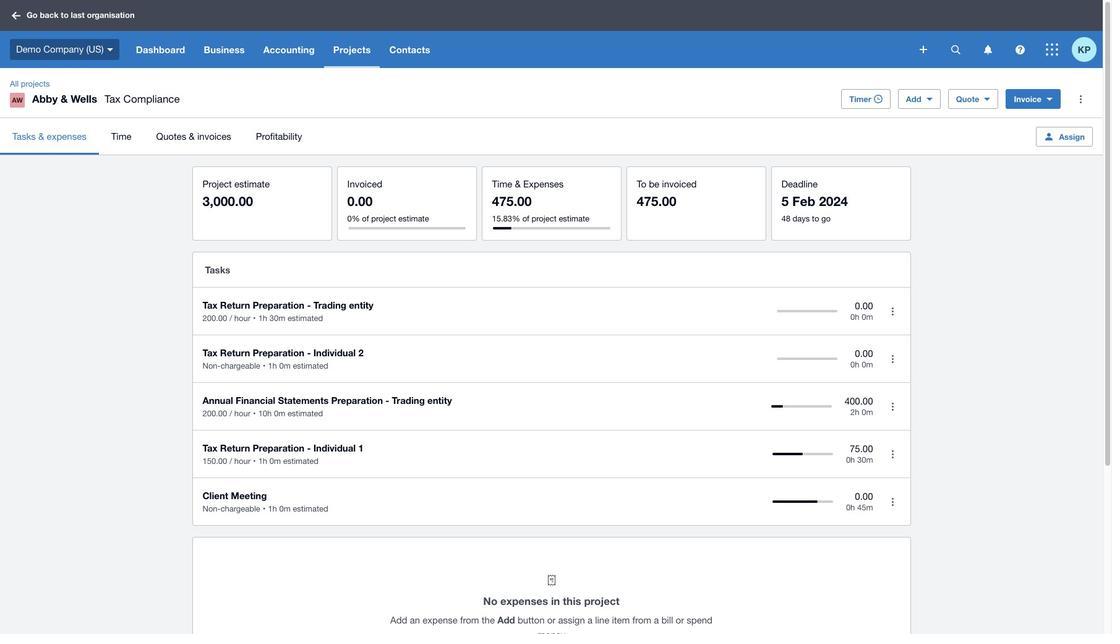 Task type: locate. For each thing, give the bounding box(es) containing it.
1 vertical spatial 30m
[[857, 455, 873, 465]]

2 hour from the top
[[234, 409, 251, 418]]

svg image
[[12, 11, 20, 19], [1046, 43, 1058, 56], [951, 45, 960, 54], [1015, 45, 1025, 54], [920, 46, 927, 53], [107, 48, 113, 51]]

1 non- from the top
[[203, 361, 221, 371]]

1h up meeting at left
[[258, 457, 267, 466]]

preparation down '10h' at the bottom of the page
[[253, 442, 304, 453]]

1 horizontal spatial time
[[492, 179, 512, 189]]

1 return from the top
[[220, 299, 250, 311]]

1 vertical spatial return
[[220, 347, 250, 358]]

- inside tax return preparation - individual 1 150.00 / hour • 1h 0m estimated
[[307, 442, 311, 453]]

non-
[[203, 361, 221, 371], [203, 504, 221, 513]]

0h for 2
[[851, 360, 860, 369]]

timer button
[[841, 89, 891, 109]]

hour down financial
[[234, 409, 251, 418]]

expense
[[423, 615, 458, 625]]

0m inside annual financial statements preparation - trading entity 200.00 / hour • 10h 0m estimated
[[274, 409, 285, 418]]

&
[[61, 92, 68, 105], [38, 131, 44, 141], [189, 131, 195, 141], [515, 179, 521, 189]]

annual
[[203, 395, 233, 406]]

0h inside "75.00 0h 30m"
[[846, 455, 855, 465]]

400.00 2h 0m
[[845, 396, 873, 417]]

kp button
[[1072, 31, 1103, 68]]

0 horizontal spatial expenses
[[47, 131, 86, 141]]

30m inside "75.00 0h 30m"
[[857, 455, 873, 465]]

0 vertical spatial expenses
[[47, 131, 86, 141]]

more options image right 400.00 2h 0m
[[881, 394, 905, 419]]

2 vertical spatial /
[[229, 457, 232, 466]]

-
[[307, 299, 311, 311], [307, 347, 311, 358], [386, 395, 389, 406], [307, 442, 311, 453]]

• up tax return preparation - individual 2 non-chargeable • 1h 0m estimated
[[253, 314, 256, 323]]

• down meeting at left
[[263, 504, 266, 513]]

1 horizontal spatial 475.00
[[637, 194, 677, 209]]

0.00 for entity
[[855, 300, 873, 311]]

2 horizontal spatial project
[[584, 594, 620, 607]]

to left "last"
[[61, 10, 69, 20]]

2 more options image from the top
[[881, 346, 905, 371]]

invoiced
[[662, 179, 697, 189]]

0 vertical spatial entity
[[349, 299, 374, 311]]

1 horizontal spatial entity
[[427, 395, 452, 406]]

non- up annual
[[203, 361, 221, 371]]

1 vertical spatial hour
[[234, 409, 251, 418]]

trading inside annual financial statements preparation - trading entity 200.00 / hour • 10h 0m estimated
[[392, 395, 425, 406]]

project inside invoiced 0.00 0% of project estimate
[[371, 214, 396, 223]]

time down tax compliance
[[111, 131, 131, 141]]

• up meeting at left
[[253, 457, 256, 466]]

2 200.00 from the top
[[203, 409, 227, 418]]

estimated inside client meeting non-chargeable • 1h 0m estimated
[[293, 504, 328, 513]]

1 200.00 from the top
[[203, 314, 227, 323]]

2 0.00 0h 0m from the top
[[851, 348, 873, 369]]

0 vertical spatial time
[[111, 131, 131, 141]]

line
[[595, 615, 609, 625]]

demo
[[16, 44, 41, 54]]

estimated up statements
[[293, 361, 328, 371]]

0 horizontal spatial 475.00
[[492, 194, 532, 209]]

client meeting non-chargeable • 1h 0m estimated
[[203, 490, 328, 513]]

1 horizontal spatial or
[[676, 615, 684, 625]]

trading
[[313, 299, 346, 311], [392, 395, 425, 406]]

/ inside tax return preparation - trading entity 200.00 / hour • 1h 30m estimated
[[229, 314, 232, 323]]

• up financial
[[263, 361, 266, 371]]

from right "item"
[[632, 615, 651, 625]]

1 of from the left
[[362, 214, 369, 223]]

from
[[460, 615, 479, 625], [632, 615, 651, 625]]

5
[[782, 194, 789, 209]]

475.00 inside time & expenses 475.00 15.83% of project estimate
[[492, 194, 532, 209]]

hour
[[234, 314, 251, 323], [234, 409, 251, 418], [234, 457, 251, 466]]

1 vertical spatial /
[[229, 409, 232, 418]]

project right 0%
[[371, 214, 396, 223]]

estimated up tax return preparation - individual 2 non-chargeable • 1h 0m estimated
[[288, 314, 323, 323]]

1 horizontal spatial 30m
[[857, 455, 873, 465]]

invoices
[[197, 131, 231, 141]]

kp
[[1078, 44, 1091, 55]]

return inside tax return preparation - trading entity 200.00 / hour • 1h 30m estimated
[[220, 299, 250, 311]]

more options image right 75.00
[[881, 442, 905, 466]]

475.00 for time & expenses 475.00 15.83% of project estimate
[[492, 194, 532, 209]]

1 vertical spatial 200.00
[[203, 409, 227, 418]]

time up 15.83%
[[492, 179, 512, 189]]

0m inside tax return preparation - individual 2 non-chargeable • 1h 0m estimated
[[279, 361, 291, 371]]

to
[[637, 179, 646, 189]]

2 a from the left
[[654, 615, 659, 625]]

estimate right 0%
[[398, 214, 429, 223]]

0 vertical spatial 200.00
[[203, 314, 227, 323]]

1 vertical spatial trading
[[392, 395, 425, 406]]

estimated
[[288, 314, 323, 323], [293, 361, 328, 371], [288, 409, 323, 418], [283, 457, 319, 466], [293, 504, 328, 513]]

of right 0%
[[362, 214, 369, 223]]

time for time
[[111, 131, 131, 141]]

400.00
[[845, 396, 873, 406]]

expenses
[[47, 131, 86, 141], [500, 594, 548, 607]]

more options image
[[881, 299, 905, 324], [881, 346, 905, 371]]

/ inside tax return preparation - individual 1 150.00 / hour • 1h 0m estimated
[[229, 457, 232, 466]]

0 vertical spatial 30m
[[270, 314, 285, 323]]

2 / from the top
[[229, 409, 232, 418]]

tax return preparation - individual 1 150.00 / hour • 1h 0m estimated
[[203, 442, 364, 466]]

individual left 2 at the left bottom of the page
[[313, 347, 356, 358]]

non- inside client meeting non-chargeable • 1h 0m estimated
[[203, 504, 221, 513]]

of
[[362, 214, 369, 223], [522, 214, 529, 223]]

0.00 for 2
[[855, 348, 873, 359]]

go
[[27, 10, 38, 20]]

tax for tax compliance
[[105, 93, 121, 105]]

0 vertical spatial individual
[[313, 347, 356, 358]]

time inside time & expenses 475.00 15.83% of project estimate
[[492, 179, 512, 189]]

1 hour from the top
[[234, 314, 251, 323]]

- inside tax return preparation - trading entity 200.00 / hour • 1h 30m estimated
[[307, 299, 311, 311]]

individual for 2
[[313, 347, 356, 358]]

estimated down tax return preparation - individual 1 150.00 / hour • 1h 0m estimated at the left of page
[[293, 504, 328, 513]]

hour inside tax return preparation - trading entity 200.00 / hour • 1h 30m estimated
[[234, 314, 251, 323]]

75.00 0h 30m
[[846, 443, 873, 465]]

2 or from the left
[[676, 615, 684, 625]]

1h inside tax return preparation - individual 2 non-chargeable • 1h 0m estimated
[[268, 361, 277, 371]]

individual for 1
[[313, 442, 356, 453]]

0 horizontal spatial trading
[[313, 299, 346, 311]]

1 horizontal spatial project
[[532, 214, 557, 223]]

preparation inside tax return preparation - individual 1 150.00 / hour • 1h 0m estimated
[[253, 442, 304, 453]]

& for quotes
[[189, 131, 195, 141]]

0 vertical spatial tasks
[[12, 131, 36, 141]]

hour for tax return preparation - individual 1
[[234, 457, 251, 466]]

1 horizontal spatial a
[[654, 615, 659, 625]]

more options image for tax return preparation - individual 1
[[881, 442, 905, 466]]

preparation up tax return preparation - individual 2 non-chargeable • 1h 0m estimated
[[253, 299, 304, 311]]

to
[[61, 10, 69, 20], [812, 214, 819, 223]]

2 horizontal spatial add
[[906, 94, 921, 104]]

48
[[782, 214, 791, 223]]

2 vertical spatial hour
[[234, 457, 251, 466]]

/
[[229, 314, 232, 323], [229, 409, 232, 418], [229, 457, 232, 466]]

- inside tax return preparation - individual 2 non-chargeable • 1h 0m estimated
[[307, 347, 311, 358]]

or up "money"
[[547, 615, 556, 625]]

more options image for annual financial statements preparation - trading entity
[[881, 394, 905, 419]]

estimate inside project estimate 3,000.00
[[234, 179, 270, 189]]

spend
[[687, 615, 713, 625]]

more options image for entity
[[881, 299, 905, 324]]

0.00 inside 0.00 0h 45m
[[855, 491, 873, 501]]

- for 2
[[307, 347, 311, 358]]

- for entity
[[307, 299, 311, 311]]

0h inside 0.00 0h 45m
[[846, 503, 855, 512]]

1 vertical spatial non-
[[203, 504, 221, 513]]

/ inside annual financial statements preparation - trading entity 200.00 / hour • 10h 0m estimated
[[229, 409, 232, 418]]

2 of from the left
[[522, 214, 529, 223]]

tax for tax return preparation - individual 1 150.00 / hour • 1h 0m estimated
[[203, 442, 218, 453]]

• inside tax return preparation - trading entity 200.00 / hour • 1h 30m estimated
[[253, 314, 256, 323]]

money
[[537, 630, 565, 634]]

475.00 up 15.83%
[[492, 194, 532, 209]]

chargeable
[[221, 361, 260, 371], [221, 504, 260, 513]]

project inside time & expenses 475.00 15.83% of project estimate
[[532, 214, 557, 223]]

1 vertical spatial 0.00 0h 0m
[[851, 348, 873, 369]]

0 horizontal spatial or
[[547, 615, 556, 625]]

1 horizontal spatial of
[[522, 214, 529, 223]]

company
[[43, 44, 84, 54]]

1 vertical spatial time
[[492, 179, 512, 189]]

an
[[410, 615, 420, 625]]

0 horizontal spatial from
[[460, 615, 479, 625]]

chargeable up financial
[[221, 361, 260, 371]]

1 horizontal spatial add
[[497, 614, 515, 625]]

30m up tax return preparation - individual 2 non-chargeable • 1h 0m estimated
[[270, 314, 285, 323]]

2 from from the left
[[632, 615, 651, 625]]

tax compliance
[[105, 93, 180, 105]]

preparation
[[253, 299, 304, 311], [253, 347, 304, 358], [331, 395, 383, 406], [253, 442, 304, 453]]

1 0.00 0h 0m from the top
[[851, 300, 873, 322]]

& down abby
[[38, 131, 44, 141]]

bill
[[662, 615, 673, 625]]

0.00 0h 0m
[[851, 300, 873, 322], [851, 348, 873, 369]]

1 horizontal spatial trading
[[392, 395, 425, 406]]

non- down client
[[203, 504, 221, 513]]

2 return from the top
[[220, 347, 250, 358]]

0 horizontal spatial entity
[[349, 299, 374, 311]]

0.00
[[347, 194, 373, 209], [855, 300, 873, 311], [855, 348, 873, 359], [855, 491, 873, 501]]

2 individual from the top
[[313, 442, 356, 453]]

1 vertical spatial tasks
[[205, 264, 230, 275]]

& for abby
[[61, 92, 68, 105]]

1 more options image from the top
[[881, 299, 905, 324]]

estimate down expenses
[[559, 214, 589, 223]]

0 horizontal spatial add
[[390, 615, 407, 625]]

& right the 'quotes'
[[189, 131, 195, 141]]

a left line
[[588, 615, 593, 625]]

1 vertical spatial entity
[[427, 395, 452, 406]]

2 475.00 from the left
[[637, 194, 677, 209]]

3 hour from the top
[[234, 457, 251, 466]]

project
[[371, 214, 396, 223], [532, 214, 557, 223], [584, 594, 620, 607]]

entity inside annual financial statements preparation - trading entity 200.00 / hour • 10h 0m estimated
[[427, 395, 452, 406]]

2 chargeable from the top
[[221, 504, 260, 513]]

0 vertical spatial return
[[220, 299, 250, 311]]

contacts
[[389, 44, 430, 55]]

0 horizontal spatial tasks
[[12, 131, 36, 141]]

30m down 75.00
[[857, 455, 873, 465]]

more options image
[[1068, 87, 1093, 111], [881, 394, 905, 419], [881, 442, 905, 466], [881, 489, 905, 514]]

& left expenses
[[515, 179, 521, 189]]

estimate up the 3,000.00
[[234, 179, 270, 189]]

estimated down statements
[[288, 409, 323, 418]]

a left bill
[[654, 615, 659, 625]]

dashboard link
[[127, 31, 194, 68]]

1h up tax return preparation - individual 2 non-chargeable • 1h 0m estimated
[[258, 314, 267, 323]]

go
[[821, 214, 831, 223]]

time
[[111, 131, 131, 141], [492, 179, 512, 189]]

add inside popup button
[[906, 94, 921, 104]]

1 vertical spatial expenses
[[500, 594, 548, 607]]

• inside tax return preparation - individual 2 non-chargeable • 1h 0m estimated
[[263, 361, 266, 371]]

0 horizontal spatial project
[[371, 214, 396, 223]]

preparation down tax return preparation - trading entity 200.00 / hour • 1h 30m estimated
[[253, 347, 304, 358]]

or
[[547, 615, 556, 625], [676, 615, 684, 625]]

abby
[[32, 92, 58, 105]]

0 vertical spatial 0.00 0h 0m
[[851, 300, 873, 322]]

chargeable inside tax return preparation - individual 2 non-chargeable • 1h 0m estimated
[[221, 361, 260, 371]]

1h down tax return preparation - individual 1 150.00 / hour • 1h 0m estimated at the left of page
[[268, 504, 277, 513]]

1h up financial
[[268, 361, 277, 371]]

• inside client meeting non-chargeable • 1h 0m estimated
[[263, 504, 266, 513]]

475.00 inside to be invoiced 475.00
[[637, 194, 677, 209]]

return
[[220, 299, 250, 311], [220, 347, 250, 358], [220, 442, 250, 453]]

3 return from the top
[[220, 442, 250, 453]]

1 individual from the top
[[313, 347, 356, 358]]

svg image left kp
[[1046, 43, 1058, 56]]

hour right the 150.00
[[234, 457, 251, 466]]

feb
[[792, 194, 815, 209]]

& right abby
[[61, 92, 68, 105]]

add
[[906, 94, 921, 104], [497, 614, 515, 625], [390, 615, 407, 625]]

1 vertical spatial chargeable
[[221, 504, 260, 513]]

non- inside tax return preparation - individual 2 non-chargeable • 1h 0m estimated
[[203, 361, 221, 371]]

return inside tax return preparation - individual 2 non-chargeable • 1h 0m estimated
[[220, 347, 250, 358]]

project down expenses
[[532, 214, 557, 223]]

tax return preparation - trading entity 200.00 / hour • 1h 30m estimated
[[203, 299, 374, 323]]

svg image right (us)
[[107, 48, 113, 51]]

1 from from the left
[[460, 615, 479, 625]]

chargeable down meeting at left
[[221, 504, 260, 513]]

1 475.00 from the left
[[492, 194, 532, 209]]

assign
[[558, 615, 585, 625]]

0 vertical spatial more options image
[[881, 299, 905, 324]]

more options image for 2
[[881, 346, 905, 371]]

preparation inside tax return preparation - individual 2 non-chargeable • 1h 0m estimated
[[253, 347, 304, 358]]

add right timer button
[[906, 94, 921, 104]]

tax inside tax return preparation - individual 2 non-chargeable • 1h 0m estimated
[[203, 347, 218, 358]]

from left 'the'
[[460, 615, 479, 625]]

0 vertical spatial trading
[[313, 299, 346, 311]]

1 horizontal spatial to
[[812, 214, 819, 223]]

475.00 for to be invoiced 475.00
[[637, 194, 677, 209]]

1 horizontal spatial from
[[632, 615, 651, 625]]

or right bill
[[676, 615, 684, 625]]

tax inside tax return preparation - trading entity 200.00 / hour • 1h 30m estimated
[[203, 299, 218, 311]]

75.00
[[850, 443, 873, 454]]

add right 'the'
[[497, 614, 515, 625]]

hour inside annual financial statements preparation - trading entity 200.00 / hour • 10h 0m estimated
[[234, 409, 251, 418]]

0 horizontal spatial a
[[588, 615, 593, 625]]

0 horizontal spatial estimate
[[234, 179, 270, 189]]

150.00
[[203, 457, 227, 466]]

2 vertical spatial return
[[220, 442, 250, 453]]

- for 1
[[307, 442, 311, 453]]

0 vertical spatial hour
[[234, 314, 251, 323]]

475.00
[[492, 194, 532, 209], [637, 194, 677, 209]]

1 chargeable from the top
[[221, 361, 260, 371]]

tasks for tasks
[[205, 264, 230, 275]]

quotes
[[156, 131, 186, 141]]

0m inside client meeting non-chargeable • 1h 0m estimated
[[279, 504, 291, 513]]

return inside tax return preparation - individual 1 150.00 / hour • 1h 0m estimated
[[220, 442, 250, 453]]

invoiced
[[347, 179, 382, 189]]

more options image right 45m
[[881, 489, 905, 514]]

0 vertical spatial to
[[61, 10, 69, 20]]

0.00 inside invoiced 0.00 0% of project estimate
[[347, 194, 373, 209]]

0 horizontal spatial 30m
[[270, 314, 285, 323]]

tax
[[105, 93, 121, 105], [203, 299, 218, 311], [203, 347, 218, 358], [203, 442, 218, 453]]

tasks
[[12, 131, 36, 141], [205, 264, 230, 275]]

svg image left go
[[12, 11, 20, 19]]

1 / from the top
[[229, 314, 232, 323]]

tax for tax return preparation - trading entity 200.00 / hour • 1h 30m estimated
[[203, 299, 218, 311]]

0 vertical spatial /
[[229, 314, 232, 323]]

financial
[[236, 395, 275, 406]]

0 vertical spatial chargeable
[[221, 361, 260, 371]]

individual inside tax return preparation - individual 1 150.00 / hour • 1h 0m estimated
[[313, 442, 356, 453]]

expenses up button
[[500, 594, 548, 607]]

days
[[793, 214, 810, 223]]

estimate
[[234, 179, 270, 189], [398, 214, 429, 223], [559, 214, 589, 223]]

0 horizontal spatial to
[[61, 10, 69, 20]]

& inside time & expenses 475.00 15.83% of project estimate
[[515, 179, 521, 189]]

• inside tax return preparation - individual 1 150.00 / hour • 1h 0m estimated
[[253, 457, 256, 466]]

estimated up client meeting non-chargeable • 1h 0m estimated
[[283, 457, 319, 466]]

estimate inside invoiced 0.00 0% of project estimate
[[398, 214, 429, 223]]

1 horizontal spatial tasks
[[205, 264, 230, 275]]

0m inside tax return preparation - individual 1 150.00 / hour • 1h 0m estimated
[[270, 457, 281, 466]]

client
[[203, 490, 228, 501]]

of right 15.83%
[[522, 214, 529, 223]]

tax inside tax return preparation - individual 1 150.00 / hour • 1h 0m estimated
[[203, 442, 218, 453]]

1 vertical spatial more options image
[[881, 346, 905, 371]]

30m
[[270, 314, 285, 323], [857, 455, 873, 465]]

entity
[[349, 299, 374, 311], [427, 395, 452, 406]]

hour inside tax return preparation - individual 1 150.00 / hour • 1h 0m estimated
[[234, 457, 251, 466]]

banner
[[0, 0, 1103, 68]]

1 vertical spatial to
[[812, 214, 819, 223]]

expenses down abby & wells
[[47, 131, 86, 141]]

hour up tax return preparation - individual 2 non-chargeable • 1h 0m estimated
[[234, 314, 251, 323]]

time for time & expenses 475.00 15.83% of project estimate
[[492, 179, 512, 189]]

1 horizontal spatial estimate
[[398, 214, 429, 223]]

time & expenses 475.00 15.83% of project estimate
[[492, 179, 589, 223]]

individual inside tax return preparation - individual 2 non-chargeable • 1h 0m estimated
[[313, 347, 356, 358]]

individual
[[313, 347, 356, 358], [313, 442, 356, 453]]

3 / from the top
[[229, 457, 232, 466]]

475.00 down be
[[637, 194, 677, 209]]

individual left 1
[[313, 442, 356, 453]]

return for tax return preparation - individual 2
[[220, 347, 250, 358]]

0 horizontal spatial time
[[111, 131, 131, 141]]

more options image for client meeting
[[881, 489, 905, 514]]

svg image
[[984, 45, 992, 54]]

preparation up 1
[[331, 395, 383, 406]]

200.00 inside tax return preparation - trading entity 200.00 / hour • 1h 30m estimated
[[203, 314, 227, 323]]

1 vertical spatial individual
[[313, 442, 356, 453]]

0 horizontal spatial of
[[362, 214, 369, 223]]

2 horizontal spatial estimate
[[559, 214, 589, 223]]

45m
[[857, 503, 873, 512]]

• left '10h' at the bottom of the page
[[253, 409, 256, 418]]

1 a from the left
[[588, 615, 593, 625]]

to left go
[[812, 214, 819, 223]]

svg image left svg image on the top right of page
[[951, 45, 960, 54]]

0 vertical spatial non-
[[203, 361, 221, 371]]

project up line
[[584, 594, 620, 607]]

to inside deadline 5 feb 2024 48 days to go
[[812, 214, 819, 223]]

2 non- from the top
[[203, 504, 221, 513]]

preparation inside tax return preparation - trading entity 200.00 / hour • 1h 30m estimated
[[253, 299, 304, 311]]

preparation for 2
[[253, 347, 304, 358]]

add left an
[[390, 615, 407, 625]]



Task type: vqa. For each thing, say whether or not it's contained in the screenshot.
start my trial now at the right
no



Task type: describe. For each thing, give the bounding box(es) containing it.
0.00 0h 45m
[[846, 491, 873, 512]]

- inside annual financial statements preparation - trading entity 200.00 / hour • 10h 0m estimated
[[386, 395, 389, 406]]

0.00 0h 0m for entity
[[851, 300, 873, 322]]

project for expenses
[[584, 594, 620, 607]]

project for 0.00
[[371, 214, 396, 223]]

time link
[[99, 118, 144, 155]]

hour for tax return preparation - trading entity
[[234, 314, 251, 323]]

quotes & invoices link
[[144, 118, 244, 155]]

chargeable inside client meeting non-chargeable • 1h 0m estimated
[[221, 504, 260, 513]]

button
[[518, 615, 545, 625]]

more options image up assign
[[1068, 87, 1093, 111]]

go back to last organisation
[[27, 10, 135, 20]]

timer
[[849, 94, 871, 104]]

svg image inside demo company (us) popup button
[[107, 48, 113, 51]]

annual financial statements preparation - trading entity 200.00 / hour • 10h 0m estimated
[[203, 395, 452, 418]]

quote button
[[948, 89, 999, 109]]

estimated inside tax return preparation - individual 1 150.00 / hour • 1h 0m estimated
[[283, 457, 319, 466]]

banner containing kp
[[0, 0, 1103, 68]]

add for add
[[906, 94, 921, 104]]

entity inside tax return preparation - trading entity 200.00 / hour • 1h 30m estimated
[[349, 299, 374, 311]]

go back to last organisation link
[[7, 4, 142, 26]]

(us)
[[86, 44, 104, 54]]

in
[[551, 594, 560, 607]]

preparation inside annual financial statements preparation - trading entity 200.00 / hour • 10h 0m estimated
[[331, 395, 383, 406]]

assign button
[[1036, 126, 1093, 146]]

profitability
[[256, 131, 302, 141]]

quotes & invoices
[[156, 131, 231, 141]]

the
[[482, 615, 495, 625]]

expenses
[[523, 179, 564, 189]]

1h inside tax return preparation - trading entity 200.00 / hour • 1h 30m estimated
[[258, 314, 267, 323]]

project estimate 3,000.00
[[203, 179, 270, 209]]

2024
[[819, 194, 848, 209]]

2
[[358, 347, 364, 358]]

return for tax return preparation - trading entity
[[220, 299, 250, 311]]

item
[[612, 615, 630, 625]]

10h
[[258, 409, 272, 418]]

/ for tax return preparation - trading entity
[[229, 314, 232, 323]]

deadline
[[782, 179, 818, 189]]

of inside time & expenses 475.00 15.83% of project estimate
[[522, 214, 529, 223]]

abby & wells
[[32, 92, 97, 105]]

estimated inside annual financial statements preparation - trading entity 200.00 / hour • 10h 0m estimated
[[288, 409, 323, 418]]

all projects link
[[5, 78, 55, 90]]

aw
[[12, 96, 23, 104]]

estimated inside tax return preparation - individual 2 non-chargeable • 1h 0m estimated
[[293, 361, 328, 371]]

& for time
[[515, 179, 521, 189]]

this
[[563, 594, 581, 607]]

add button
[[898, 89, 941, 109]]

& for tasks
[[38, 131, 44, 141]]

1 horizontal spatial expenses
[[500, 594, 548, 607]]

svg image right svg image on the top right of page
[[1015, 45, 1025, 54]]

projects button
[[324, 31, 380, 68]]

1 or from the left
[[547, 615, 556, 625]]

0.00 0h 0m for 2
[[851, 348, 873, 369]]

1
[[358, 442, 364, 453]]

accounting button
[[254, 31, 324, 68]]

statements
[[278, 395, 329, 406]]

all projects
[[10, 79, 50, 88]]

invoiced 0.00 0% of project estimate
[[347, 179, 429, 223]]

tasks for tasks & expenses
[[12, 131, 36, 141]]

/ for tax return preparation - individual 1
[[229, 457, 232, 466]]

contacts button
[[380, 31, 440, 68]]

tax return preparation - individual 2 non-chargeable • 1h 0m estimated
[[203, 347, 364, 371]]

estimated inside tax return preparation - trading entity 200.00 / hour • 1h 30m estimated
[[288, 314, 323, 323]]

0.00 for 1h
[[855, 491, 873, 501]]

profitability link
[[244, 118, 314, 155]]

svg image inside go back to last organisation link
[[12, 11, 20, 19]]

demo company (us)
[[16, 44, 104, 54]]

meeting
[[231, 490, 267, 501]]

0m inside 400.00 2h 0m
[[862, 408, 873, 417]]

organisation
[[87, 10, 135, 20]]

business button
[[194, 31, 254, 68]]

preparation for 1
[[253, 442, 304, 453]]

demo company (us) button
[[0, 31, 127, 68]]

estimate inside time & expenses 475.00 15.83% of project estimate
[[559, 214, 589, 223]]

preparation for entity
[[253, 299, 304, 311]]

assign
[[1059, 131, 1085, 141]]

quote
[[956, 94, 979, 104]]

1h inside tax return preparation - individual 1 150.00 / hour • 1h 0m estimated
[[258, 457, 267, 466]]

0h for 1h
[[846, 503, 855, 512]]

0h for 1
[[846, 455, 855, 465]]

1h inside client meeting non-chargeable • 1h 0m estimated
[[268, 504, 277, 513]]

wells
[[71, 92, 97, 105]]

add for add an expense from the add button or assign a line item from a bill or spend money
[[390, 615, 407, 625]]

add an expense from the add button or assign a line item from a bill or spend money
[[390, 614, 713, 634]]

deadline 5 feb 2024 48 days to go
[[782, 179, 848, 223]]

tasks & expenses link
[[0, 118, 99, 155]]

2h
[[851, 408, 860, 417]]

trading inside tax return preparation - trading entity 200.00 / hour • 1h 30m estimated
[[313, 299, 346, 311]]

tax for tax return preparation - individual 2 non-chargeable • 1h 0m estimated
[[203, 347, 218, 358]]

dashboard
[[136, 44, 185, 55]]

compliance
[[123, 93, 180, 105]]

30m inside tax return preparation - trading entity 200.00 / hour • 1h 30m estimated
[[270, 314, 285, 323]]

project
[[203, 179, 232, 189]]

business
[[204, 44, 245, 55]]

invoice
[[1014, 94, 1042, 104]]

3,000.00
[[203, 194, 253, 209]]

back
[[40, 10, 59, 20]]

svg image up add popup button
[[920, 46, 927, 53]]

invoice button
[[1006, 89, 1061, 109]]

15.83%
[[492, 214, 520, 223]]

projects
[[21, 79, 50, 88]]

projects
[[333, 44, 371, 55]]

be
[[649, 179, 660, 189]]

accounting
[[263, 44, 315, 55]]

tasks & expenses
[[12, 131, 86, 141]]

0h for entity
[[851, 313, 860, 322]]

all
[[10, 79, 19, 88]]

no expenses in this project
[[483, 594, 620, 607]]

0%
[[347, 214, 360, 223]]

no
[[483, 594, 498, 607]]

of inside invoiced 0.00 0% of project estimate
[[362, 214, 369, 223]]

200.00 inside annual financial statements preparation - trading entity 200.00 / hour • 10h 0m estimated
[[203, 409, 227, 418]]

last
[[71, 10, 85, 20]]

to inside go back to last organisation link
[[61, 10, 69, 20]]

to be invoiced 475.00
[[637, 179, 697, 209]]

• inside annual financial statements preparation - trading entity 200.00 / hour • 10h 0m estimated
[[253, 409, 256, 418]]

return for tax return preparation - individual 1
[[220, 442, 250, 453]]



